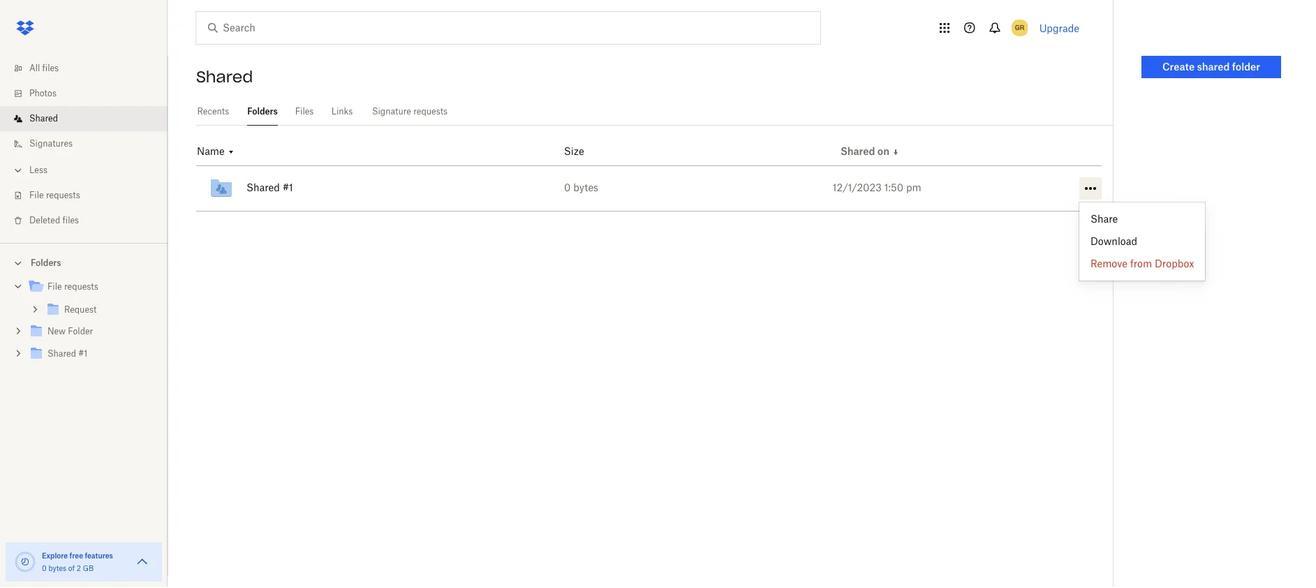 Task type: locate. For each thing, give the bounding box(es) containing it.
shared #1 link
[[207, 166, 600, 211]]

0 horizontal spatial bytes
[[48, 564, 66, 573]]

file requests up deleted files
[[29, 190, 80, 200]]

1 vertical spatial files
[[63, 215, 79, 226]]

files inside all files link
[[42, 63, 59, 73]]

file
[[29, 190, 44, 200], [48, 282, 62, 292]]

1 horizontal spatial file
[[48, 282, 62, 292]]

file down less
[[29, 190, 44, 200]]

shared #1 image
[[207, 175, 235, 203]]

shared down "photos"
[[29, 113, 58, 124]]

folders
[[247, 106, 278, 117], [31, 258, 61, 268]]

shared
[[196, 67, 253, 87], [29, 113, 58, 124], [247, 181, 280, 193]]

shared inside list item
[[29, 113, 58, 124]]

requests
[[414, 106, 448, 117], [46, 190, 80, 200], [64, 282, 98, 292]]

file requests link down folders button
[[28, 278, 156, 297]]

list
[[0, 48, 168, 243]]

0 vertical spatial bytes
[[574, 181, 599, 193]]

dropbox
[[1155, 258, 1195, 270]]

requests down folders button
[[64, 282, 98, 292]]

requests right the signature
[[414, 106, 448, 117]]

folders down deleted
[[31, 258, 61, 268]]

files right all
[[42, 63, 59, 73]]

features
[[85, 552, 113, 560]]

1 vertical spatial folders
[[31, 258, 61, 268]]

file requests down folders button
[[48, 282, 98, 292]]

1 vertical spatial 0
[[42, 564, 47, 573]]

1 horizontal spatial bytes
[[574, 181, 599, 193]]

shared list item
[[0, 106, 168, 131]]

create shared folder button
[[1142, 56, 1282, 78]]

deleted
[[29, 215, 60, 226]]

folders link
[[247, 98, 278, 124]]

files right deleted
[[63, 215, 79, 226]]

photos
[[29, 88, 57, 98]]

file down folders button
[[48, 282, 62, 292]]

1 vertical spatial shared
[[29, 113, 58, 124]]

0 horizontal spatial files
[[42, 63, 59, 73]]

0 horizontal spatial 0
[[42, 564, 47, 573]]

0 vertical spatial requests
[[414, 106, 448, 117]]

0
[[564, 181, 571, 193], [42, 564, 47, 573]]

less
[[29, 165, 48, 175]]

files for all files
[[42, 63, 59, 73]]

1 vertical spatial file requests
[[48, 282, 98, 292]]

file requests link inside 'group'
[[28, 278, 156, 297]]

1 vertical spatial file requests link
[[28, 278, 156, 297]]

explore free features 0 bytes of 2 gb
[[42, 552, 113, 573]]

0 vertical spatial folders
[[247, 106, 278, 117]]

bytes
[[574, 181, 599, 193], [48, 564, 66, 573]]

tab list
[[196, 98, 1114, 126]]

deleted files
[[29, 215, 79, 226]]

0 vertical spatial file requests link
[[11, 183, 168, 208]]

shared up recents link
[[196, 67, 253, 87]]

1 vertical spatial bytes
[[48, 564, 66, 573]]

file requests
[[29, 190, 80, 200], [48, 282, 98, 292]]

signatures
[[29, 138, 73, 149]]

files
[[295, 106, 314, 117]]

file requests link
[[11, 183, 168, 208], [28, 278, 156, 297]]

file requests link up deleted files
[[11, 183, 168, 208]]

upgrade link
[[1040, 22, 1080, 34]]

signature
[[372, 106, 411, 117]]

shared left #1
[[247, 181, 280, 193]]

from
[[1131, 258, 1153, 270]]

0 vertical spatial 0
[[564, 181, 571, 193]]

more actions image
[[1083, 180, 1100, 197]]

0 horizontal spatial folders
[[31, 258, 61, 268]]

1 vertical spatial file
[[48, 282, 62, 292]]

0 vertical spatial files
[[42, 63, 59, 73]]

less image
[[11, 163, 25, 177]]

deleted files link
[[11, 208, 168, 233]]

folders inside button
[[31, 258, 61, 268]]

1 horizontal spatial files
[[63, 215, 79, 226]]

download
[[1091, 235, 1138, 247]]

0 horizontal spatial file
[[29, 190, 44, 200]]

gb
[[83, 564, 94, 573]]

signatures link
[[11, 131, 168, 156]]

photos link
[[11, 81, 168, 106]]

folders button
[[0, 252, 168, 273]]

folders left files
[[247, 106, 278, 117]]

files inside deleted files link
[[63, 215, 79, 226]]

1:50
[[885, 181, 904, 193]]

files
[[42, 63, 59, 73], [63, 215, 79, 226]]

2 vertical spatial requests
[[64, 282, 98, 292]]

recents
[[197, 106, 229, 117]]

requests up deleted files
[[46, 190, 80, 200]]



Task type: describe. For each thing, give the bounding box(es) containing it.
recents link
[[196, 98, 230, 124]]

files for deleted files
[[63, 215, 79, 226]]

free
[[70, 552, 83, 560]]

all
[[29, 63, 40, 73]]

0 vertical spatial file requests
[[29, 190, 80, 200]]

1 horizontal spatial folders
[[247, 106, 278, 117]]

0 vertical spatial shared
[[196, 67, 253, 87]]

1 vertical spatial requests
[[46, 190, 80, 200]]

signature requests link
[[370, 98, 450, 124]]

0 inside explore free features 0 bytes of 2 gb
[[42, 564, 47, 573]]

bytes inside explore free features 0 bytes of 2 gb
[[48, 564, 66, 573]]

shared #1
[[247, 181, 293, 193]]

2 vertical spatial shared
[[247, 181, 280, 193]]

folder
[[1233, 61, 1261, 73]]

signature requests
[[372, 106, 448, 117]]

files link
[[295, 98, 314, 124]]

upgrade
[[1040, 22, 1080, 34]]

pm
[[907, 181, 922, 193]]

share
[[1091, 213, 1119, 225]]

#1
[[283, 181, 293, 193]]

0 vertical spatial file
[[29, 190, 44, 200]]

file requests inside 'group'
[[48, 282, 98, 292]]

requests inside tab list
[[414, 106, 448, 117]]

links
[[332, 106, 353, 117]]

file inside file requests 'group'
[[48, 282, 62, 292]]

dropbox image
[[11, 14, 39, 42]]

create shared folder
[[1163, 61, 1261, 73]]

remove from dropbox
[[1091, 258, 1195, 270]]

all files
[[29, 63, 59, 73]]

of
[[68, 564, 75, 573]]

create
[[1163, 61, 1195, 73]]

12/1/2023
[[833, 181, 882, 193]]

0 bytes
[[564, 181, 599, 193]]

quota usage element
[[14, 551, 36, 574]]

all files link
[[11, 56, 168, 81]]

tab list containing recents
[[196, 98, 1114, 126]]

1 horizontal spatial 0
[[564, 181, 571, 193]]

file requests group
[[0, 273, 168, 376]]

requests inside 'group'
[[64, 282, 98, 292]]

12/1/2023 1:50 pm
[[833, 181, 922, 193]]

explore
[[42, 552, 68, 560]]

list containing all files
[[0, 48, 168, 243]]

links link
[[331, 98, 353, 124]]

remove
[[1091, 258, 1128, 270]]

shared link
[[11, 106, 168, 131]]

shared
[[1198, 61, 1230, 73]]

2
[[77, 564, 81, 573]]



Task type: vqa. For each thing, say whether or not it's contained in the screenshot.
radio item
no



